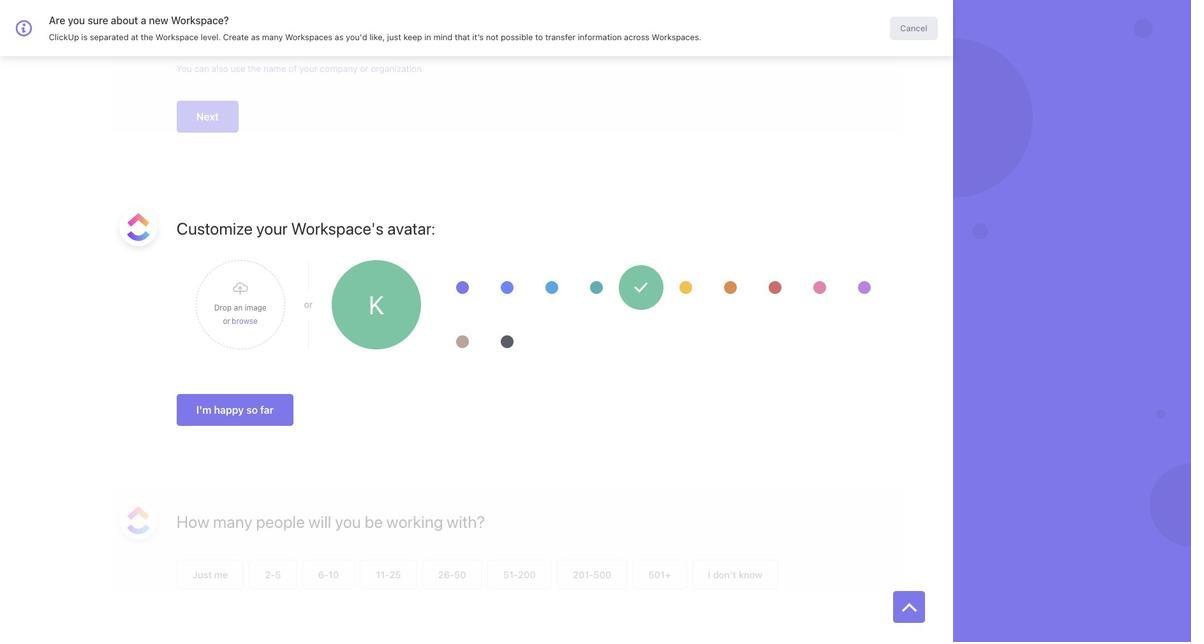 Task type: locate. For each thing, give the bounding box(es) containing it.
k
[[369, 290, 384, 320]]

the
[[141, 32, 153, 42], [248, 63, 261, 74]]

me
[[214, 569, 228, 580]]

workspace?
[[171, 15, 229, 26]]

can
[[194, 63, 209, 74]]

1 vertical spatial many
[[213, 512, 252, 531]]

transfer
[[545, 32, 576, 42]]

keep
[[404, 32, 422, 42]]

don't
[[713, 569, 736, 580]]

clickup logo image for how many people will you be working with?
[[127, 507, 150, 535]]

500
[[594, 569, 612, 580]]

or
[[360, 63, 369, 74], [304, 299, 313, 310], [223, 316, 230, 326]]

i'm happy so far button
[[177, 394, 294, 426]]

as right create
[[251, 32, 260, 42]]

is
[[81, 32, 88, 42]]

i'm happy so far
[[196, 405, 274, 416]]

0 horizontal spatial many
[[213, 512, 252, 531]]

drop
[[214, 303, 232, 312]]

2 as from the left
[[335, 32, 344, 42]]

1 vertical spatial the
[[248, 63, 261, 74]]

next
[[196, 111, 219, 123]]

just
[[192, 569, 212, 580]]

you up the is on the left
[[68, 15, 85, 26]]

browse
[[232, 316, 258, 326]]

26-
[[438, 569, 454, 580]]

i'm
[[196, 405, 211, 416]]

to
[[535, 32, 543, 42]]

26-50
[[438, 569, 466, 580]]

a
[[141, 15, 146, 26]]

1 as from the left
[[251, 32, 260, 42]]

2 clickup logo image from the top
[[127, 507, 150, 535]]

0 horizontal spatial your
[[256, 219, 288, 238]]

11-
[[376, 569, 389, 580]]

200
[[518, 569, 536, 580]]

new
[[149, 15, 168, 26]]

many
[[262, 32, 283, 42], [213, 512, 252, 531]]

11-25
[[376, 569, 401, 580]]

0 horizontal spatial you
[[68, 15, 85, 26]]

1 horizontal spatial or
[[304, 299, 313, 310]]

clickup logo image for customize your workspace's avatar:
[[127, 213, 150, 241]]

51-
[[503, 569, 518, 580]]

how
[[177, 512, 209, 531]]

as
[[251, 32, 260, 42], [335, 32, 344, 42]]

0 horizontal spatial or
[[223, 316, 230, 326]]

1 horizontal spatial as
[[335, 32, 344, 42]]

1 clickup logo image from the top
[[127, 213, 150, 241]]

or inside the drop an image or browse
[[223, 316, 230, 326]]

None text field
[[177, 0, 893, 49]]

1 vertical spatial clickup logo image
[[127, 507, 150, 535]]

i
[[708, 569, 711, 580]]

or down the drop
[[223, 316, 230, 326]]

just me
[[192, 569, 228, 580]]

information
[[578, 32, 622, 42]]

the right use
[[248, 63, 261, 74]]

you can also use the name of your company or organization
[[177, 63, 422, 74]]

or right image
[[304, 299, 313, 310]]

like,
[[370, 32, 385, 42]]

0 vertical spatial many
[[262, 32, 283, 42]]

cancel
[[908, 11, 939, 23], [900, 23, 927, 33]]

clickup logo image
[[127, 213, 150, 241], [127, 507, 150, 535]]

not
[[486, 32, 499, 42]]

many right 'how'
[[213, 512, 252, 531]]

0 vertical spatial you
[[68, 15, 85, 26]]

2 vertical spatial or
[[223, 316, 230, 326]]

50
[[454, 569, 466, 580]]

0 vertical spatial the
[[141, 32, 153, 42]]

6-
[[318, 569, 329, 580]]

your right customize
[[256, 219, 288, 238]]

it's
[[472, 32, 484, 42]]

1 vertical spatial you
[[335, 512, 361, 531]]

next button
[[177, 101, 239, 133]]

0 vertical spatial or
[[360, 63, 369, 74]]

name
[[264, 63, 286, 74]]

an
[[234, 303, 243, 312]]

1 vertical spatial your
[[256, 219, 288, 238]]

create
[[223, 32, 249, 42]]

2 horizontal spatial or
[[360, 63, 369, 74]]

know
[[739, 569, 763, 580]]

many up name
[[262, 32, 283, 42]]

with?
[[447, 512, 485, 531]]

the right at
[[141, 32, 153, 42]]

as left you'd
[[335, 32, 344, 42]]

501+
[[649, 569, 671, 580]]

your right of
[[299, 63, 318, 74]]

many inside are you sure about a new workspace? clickup is separated at the workspace level. create as many workspaces as you'd like, just keep in mind that it's not possible to transfer information across workspaces.
[[262, 32, 283, 42]]

the inside are you sure about a new workspace? clickup is separated at the workspace level. create as many workspaces as you'd like, just keep in mind that it's not possible to transfer information across workspaces.
[[141, 32, 153, 42]]

0 vertical spatial clickup logo image
[[127, 213, 150, 241]]

5
[[275, 569, 281, 580]]

0 horizontal spatial the
[[141, 32, 153, 42]]

so
[[246, 405, 258, 416]]

1 vertical spatial or
[[304, 299, 313, 310]]

1 horizontal spatial many
[[262, 32, 283, 42]]

1 horizontal spatial you
[[335, 512, 361, 531]]

people
[[256, 512, 305, 531]]

you left be
[[335, 512, 361, 531]]

sure
[[88, 15, 108, 26]]

company
[[320, 63, 358, 74]]

your
[[299, 63, 318, 74], [256, 219, 288, 238]]

0 vertical spatial your
[[299, 63, 318, 74]]

will
[[308, 512, 331, 531]]

you
[[68, 15, 85, 26], [335, 512, 361, 531]]

or right "company"
[[360, 63, 369, 74]]

6-10
[[318, 569, 339, 580]]

0 horizontal spatial as
[[251, 32, 260, 42]]

51-200
[[503, 569, 536, 580]]



Task type: vqa. For each thing, say whether or not it's contained in the screenshot.
business time icon
no



Task type: describe. For each thing, give the bounding box(es) containing it.
mind
[[434, 32, 453, 42]]

are
[[49, 15, 65, 26]]

25
[[389, 569, 401, 580]]

that
[[455, 32, 470, 42]]

separated
[[90, 32, 129, 42]]

workspace's
[[291, 219, 384, 238]]

1 horizontal spatial your
[[299, 63, 318, 74]]

clickup
[[49, 32, 79, 42]]

2-
[[265, 569, 275, 580]]

happy
[[214, 405, 244, 416]]

at
[[131, 32, 138, 42]]

i don't know
[[708, 569, 763, 580]]

about
[[111, 15, 138, 26]]

201-
[[573, 569, 594, 580]]

201-500
[[573, 569, 612, 580]]

you inside are you sure about a new workspace? clickup is separated at the workspace level. create as many workspaces as you'd like, just keep in mind that it's not possible to transfer information across workspaces.
[[68, 15, 85, 26]]

1 horizontal spatial the
[[248, 63, 261, 74]]

workspace
[[155, 32, 198, 42]]

customize
[[177, 219, 253, 238]]

organization
[[371, 63, 422, 74]]

are you sure about a new workspace? clickup is separated at the workspace level. create as many workspaces as you'd like, just keep in mind that it's not possible to transfer information across workspaces.
[[49, 15, 702, 42]]

also
[[212, 63, 228, 74]]

you'd
[[346, 32, 367, 42]]

workspaces.
[[652, 32, 702, 42]]

across
[[624, 32, 650, 42]]

be
[[365, 512, 383, 531]]

customize your workspace's avatar:
[[177, 219, 435, 238]]

image
[[245, 303, 267, 312]]

working
[[386, 512, 443, 531]]

you
[[177, 63, 192, 74]]

just
[[387, 32, 401, 42]]

avatar:
[[387, 219, 435, 238]]

level.
[[201, 32, 221, 42]]

drop an image or browse
[[214, 303, 267, 326]]

how many people will you be working with?
[[177, 512, 485, 531]]

2-5
[[265, 569, 281, 580]]

of
[[289, 63, 297, 74]]

use
[[231, 63, 245, 74]]

workspaces
[[285, 32, 332, 42]]

10
[[329, 569, 339, 580]]

possible
[[501, 32, 533, 42]]

far
[[260, 405, 274, 416]]

in
[[424, 32, 431, 42]]



